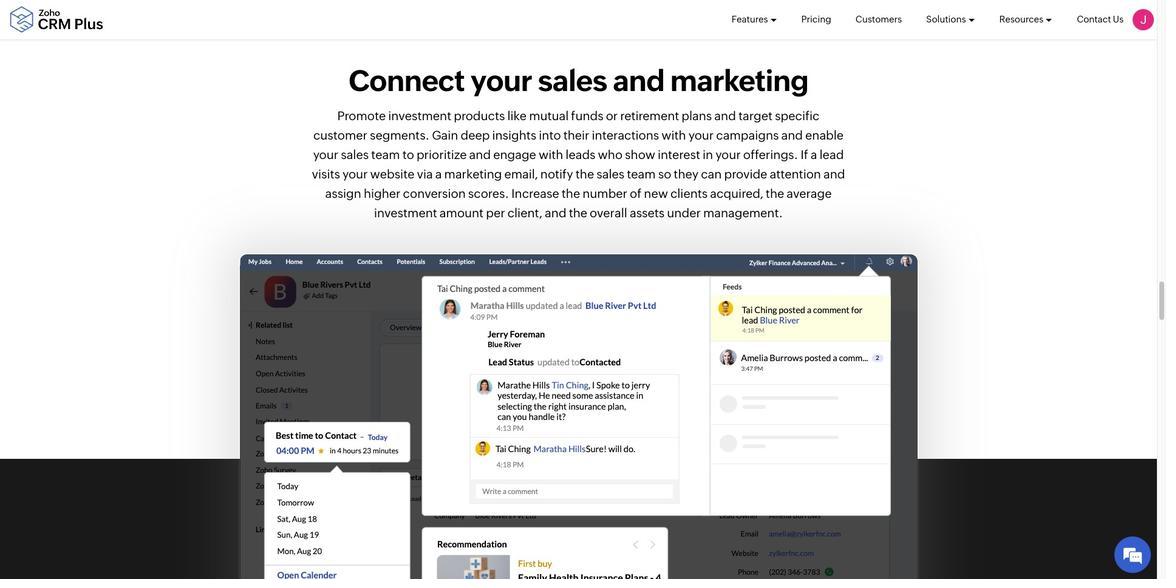 Task type: vqa. For each thing, say whether or not it's contained in the screenshot.
Multi-
no



Task type: describe. For each thing, give the bounding box(es) containing it.
and up retirement
[[613, 64, 665, 98]]

can
[[701, 167, 722, 181]]

new
[[644, 186, 668, 200]]

contact
[[1077, 14, 1112, 24]]

target
[[739, 108, 773, 122]]

insights
[[492, 128, 537, 142]]

0 vertical spatial sales
[[538, 64, 607, 98]]

scores.
[[468, 186, 509, 200]]

your up like
[[471, 64, 532, 98]]

the down leads
[[576, 167, 594, 181]]

engage
[[493, 147, 536, 161]]

prioritize
[[417, 147, 467, 161]]

1 vertical spatial team
[[627, 167, 656, 181]]

solutions
[[927, 14, 966, 24]]

and right "plans"
[[715, 108, 736, 122]]

offerings.
[[744, 147, 798, 161]]

customers link
[[856, 0, 902, 39]]

management.
[[703, 206, 783, 220]]

and down increase
[[545, 206, 567, 220]]

pricing
[[802, 14, 832, 24]]

the down 'notify'
[[562, 186, 580, 200]]

connect
[[349, 64, 465, 98]]

resources
[[1000, 14, 1044, 24]]

pricing link
[[802, 0, 832, 39]]

and down specific
[[782, 128, 803, 142]]

amount
[[440, 206, 484, 220]]

plans
[[682, 108, 712, 122]]

resources link
[[1000, 0, 1053, 39]]

your down "plans"
[[689, 128, 714, 142]]

james peterson image
[[1133, 9, 1154, 30]]

average
[[787, 186, 832, 200]]

funds
[[571, 108, 604, 122]]

in
[[703, 147, 713, 161]]

gain
[[432, 128, 458, 142]]

notify
[[541, 167, 573, 181]]

the left overall
[[569, 206, 588, 220]]

assign
[[325, 186, 361, 200]]

segments.
[[370, 128, 430, 142]]

leads
[[566, 147, 596, 161]]

enable
[[806, 128, 844, 142]]

the down attention
[[766, 186, 785, 200]]

campaigns
[[716, 128, 779, 142]]

so
[[658, 167, 672, 181]]

and down lead
[[824, 167, 845, 181]]

features
[[732, 14, 768, 24]]

deep
[[461, 128, 490, 142]]

solutions link
[[927, 0, 976, 39]]

client,
[[508, 206, 543, 220]]

retirement
[[621, 108, 679, 122]]



Task type: locate. For each thing, give the bounding box(es) containing it.
features link
[[732, 0, 777, 39]]

provide
[[725, 167, 768, 181]]

team down show
[[627, 167, 656, 181]]

and
[[613, 64, 665, 98], [715, 108, 736, 122], [782, 128, 803, 142], [469, 147, 491, 161], [824, 167, 845, 181], [545, 206, 567, 220]]

0 vertical spatial with
[[662, 128, 686, 142]]

your up assign
[[343, 167, 368, 181]]

lead
[[820, 147, 844, 161]]

investment up segments.
[[388, 108, 452, 122]]

and down deep
[[469, 147, 491, 161]]

0 horizontal spatial a
[[435, 167, 442, 181]]

acquired,
[[710, 186, 764, 200]]

into
[[539, 128, 561, 142]]

number
[[583, 186, 628, 200]]

investment
[[388, 108, 452, 122], [374, 206, 437, 220]]

team up website
[[371, 147, 400, 161]]

0 horizontal spatial team
[[371, 147, 400, 161]]

1 vertical spatial investment
[[374, 206, 437, 220]]

under
[[667, 206, 701, 220]]

0 vertical spatial marketing
[[670, 64, 809, 98]]

customers
[[856, 14, 902, 24]]

with down into
[[539, 147, 563, 161]]

sales down customer
[[341, 147, 369, 161]]

visits
[[312, 167, 340, 181]]

1 horizontal spatial team
[[627, 167, 656, 181]]

1 horizontal spatial a
[[811, 147, 817, 161]]

a right via
[[435, 167, 442, 181]]

your right in on the top
[[716, 147, 741, 161]]

of
[[630, 186, 642, 200]]

a right if
[[811, 147, 817, 161]]

marketing inside promote investment products like mutual funds or retirement plans and target specific customer segments. gain deep insights into their interactions with your campaigns and enable your sales team to prioritize and engage with leads who show interest in your offerings. if a lead visits your website via a marketing email, notify the sales team so they can provide attention and assign higher conversion scores. increase the number of new clients acquired, the average investment amount per client, and the overall assets under management.
[[444, 167, 502, 181]]

website
[[370, 167, 415, 181]]

a
[[811, 147, 817, 161], [435, 167, 442, 181]]

promote investment products like mutual funds or retirement plans and target specific customer segments. gain deep insights into their interactions with your campaigns and enable your sales team to prioritize and engage with leads who show interest in your offerings. if a lead visits your website via a marketing email, notify the sales team so they can provide attention and assign higher conversion scores. increase the number of new clients acquired, the average investment amount per client, and the overall assets under management.
[[312, 108, 845, 220]]

sales up funds at the top of the page
[[538, 64, 607, 98]]

interactions
[[592, 128, 659, 142]]

1 vertical spatial sales
[[341, 147, 369, 161]]

with
[[662, 128, 686, 142], [539, 147, 563, 161]]

1 vertical spatial a
[[435, 167, 442, 181]]

1 vertical spatial marketing
[[444, 167, 502, 181]]

via
[[417, 167, 433, 181]]

your
[[471, 64, 532, 98], [689, 128, 714, 142], [313, 147, 338, 161], [716, 147, 741, 161], [343, 167, 368, 181]]

2 vertical spatial sales
[[597, 167, 625, 181]]

investment down 'higher'
[[374, 206, 437, 220]]

0 horizontal spatial with
[[539, 147, 563, 161]]

1 horizontal spatial marketing
[[670, 64, 809, 98]]

increase
[[512, 186, 559, 200]]

or
[[606, 108, 618, 122]]

attention
[[770, 167, 821, 181]]

team
[[371, 147, 400, 161], [627, 167, 656, 181]]

their
[[564, 128, 590, 142]]

products
[[454, 108, 505, 122]]

customer
[[313, 128, 368, 142]]

marketing
[[670, 64, 809, 98], [444, 167, 502, 181]]

1 horizontal spatial with
[[662, 128, 686, 142]]

per
[[486, 206, 505, 220]]

marketing up scores.
[[444, 167, 502, 181]]

contact us
[[1077, 14, 1124, 24]]

conversion
[[403, 186, 466, 200]]

connected sales and marketing image
[[238, 253, 919, 580]]

0 vertical spatial a
[[811, 147, 817, 161]]

0 vertical spatial team
[[371, 147, 400, 161]]

contact us link
[[1077, 0, 1124, 39]]

1 vertical spatial with
[[539, 147, 563, 161]]

connect your sales and marketing
[[349, 64, 809, 98]]

us
[[1113, 14, 1124, 24]]

0 vertical spatial investment
[[388, 108, 452, 122]]

the
[[576, 167, 594, 181], [562, 186, 580, 200], [766, 186, 785, 200], [569, 206, 588, 220]]

like
[[508, 108, 527, 122]]

promote
[[338, 108, 386, 122]]

to
[[403, 147, 414, 161]]

0 horizontal spatial marketing
[[444, 167, 502, 181]]

zoho crmplus logo image
[[9, 6, 103, 33]]

specific
[[775, 108, 820, 122]]

with up the interest
[[662, 128, 686, 142]]

who
[[598, 147, 623, 161]]

sales
[[538, 64, 607, 98], [341, 147, 369, 161], [597, 167, 625, 181]]

interest
[[658, 147, 701, 161]]

assets
[[630, 206, 665, 220]]

marketing up target
[[670, 64, 809, 98]]

they
[[674, 167, 699, 181]]

if
[[801, 147, 809, 161]]

clients
[[671, 186, 708, 200]]

overall
[[590, 206, 628, 220]]

show
[[625, 147, 655, 161]]

your up visits
[[313, 147, 338, 161]]

email,
[[505, 167, 538, 181]]

mutual
[[529, 108, 569, 122]]

sales down who
[[597, 167, 625, 181]]

higher
[[364, 186, 401, 200]]



